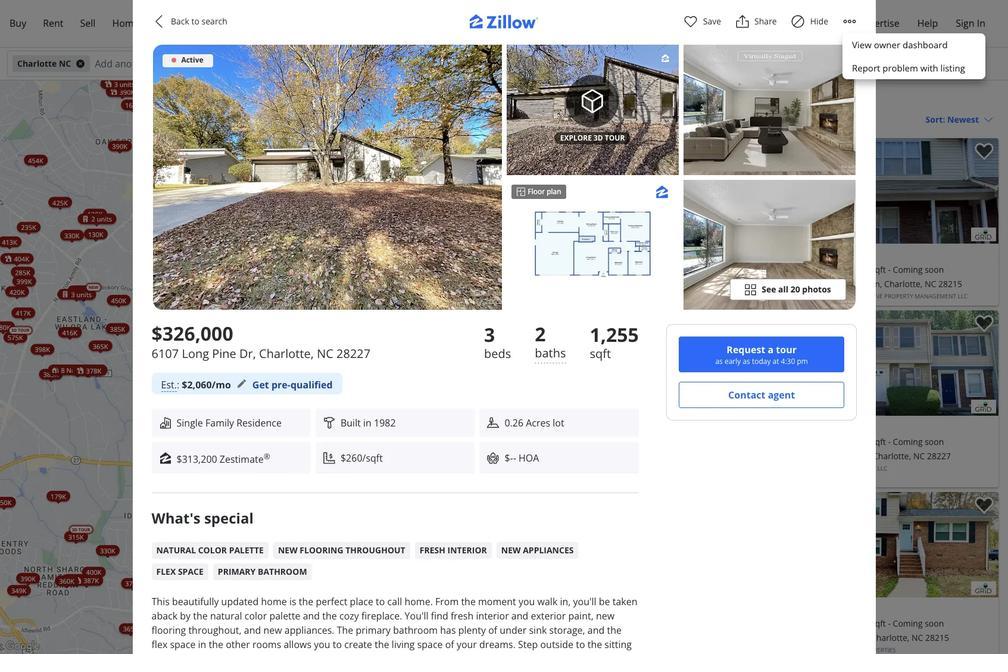 Task type: locate. For each thing, give the bounding box(es) containing it.
335k up '3d tour 375k'
[[534, 217, 549, 226]]

2 vertical spatial 340k
[[66, 575, 81, 584]]

1 horizontal spatial exp
[[844, 464, 854, 473]]

soon up 4200 dunwoody dr, charlotte, nc 28215 link
[[925, 618, 945, 629]]

24
[[854, 144, 862, 154]]

0 vertical spatial 365k
[[93, 341, 108, 350]]

manage rentals
[[771, 17, 842, 30]]

home down primary bathroom 'list item'
[[261, 595, 287, 609]]

335k for right 335k link
[[534, 217, 549, 226]]

units for 3 units link
[[119, 79, 135, 88]]

new for new appliances
[[502, 545, 521, 556]]

palette inside list item
[[229, 545, 264, 556]]

5832 amity pl, charlotte, nc 28212 link
[[576, 277, 778, 291]]

market down explore 3d tour
[[593, 144, 620, 154]]

1 3 bds from the top
[[576, 264, 597, 275]]

charlotte, up property
[[885, 278, 923, 290]]

charlotte, inside 5165 magnolia tree ln, charlotte, nc 28215 mls id #4087104, bottom line property management llc
[[885, 278, 923, 290]]

2 ba up amity
[[606, 264, 623, 275]]

1 horizontal spatial be
[[599, 595, 610, 609]]

21 for grove
[[854, 316, 862, 326]]

1 vertical spatial 325k
[[272, 633, 288, 642]]

130k link
[[84, 228, 107, 239], [360, 427, 383, 438]]

0 horizontal spatial be
[[290, 653, 301, 654]]

0 horizontal spatial on market nov 21
[[581, 316, 646, 326]]

0 horizontal spatial 21
[[638, 316, 646, 326]]

sqft right baths
[[590, 346, 611, 362]]

map region
[[0, 0, 671, 654]]

0 horizontal spatial you'll
[[264, 653, 287, 654]]

new right 8
[[66, 365, 80, 374]]

llc inside 4811 spring lake dr apt a, charlotte, nc 28212 mls id #4087330, exp realty llc
[[662, 464, 672, 473]]

3d inside 3d tour 355k
[[212, 602, 217, 607]]

5832 amity pl, charlotte, nc 28212 image
[[571, 138, 783, 244], [756, 228, 781, 241]]

1 horizontal spatial 2 units link
[[253, 464, 291, 474]]

tour inside 3d tour 350k
[[420, 82, 432, 87]]

1 horizontal spatial 350k
[[410, 87, 425, 96]]

0 vertical spatial 3 units
[[114, 79, 135, 88]]

nov down carolina
[[621, 316, 636, 326]]

1 vertical spatial interior
[[476, 610, 509, 623]]

1 vertical spatial 2 units
[[267, 465, 287, 474]]

1 horizontal spatial 330k
[[100, 546, 115, 555]]

property images, use arrow keys to navigate, image 1 of 2 group
[[571, 138, 783, 247]]

3d inside 3d tour 325k
[[276, 628, 282, 633]]

tour inside 3d tour 325k
[[283, 628, 294, 633]]

3d inside 3d tour 575k
[[11, 328, 16, 333]]

160k link
[[121, 99, 144, 110]]

exp inside 4811 spring lake dr apt a, charlotte, nc 28212 mls id #4087330, exp realty llc
[[628, 464, 638, 473]]

market down #4086463,
[[593, 316, 620, 326]]

tour inside 345k 3d tour 180k
[[281, 453, 292, 458]]

id inside 5832 amity pl, charlotte, nc 28212 mls id #4086463, carolina sky real estate group, llc
[[589, 292, 595, 300]]

walk
[[538, 595, 558, 609]]

market for $359,900
[[593, 144, 620, 154]]

report problem with listing button
[[843, 56, 986, 79]]

7611 holly grove ct, charlotte, nc 28227 link
[[792, 449, 994, 464]]

375k
[[527, 274, 542, 283]]

270k
[[189, 246, 205, 255]]

275k
[[137, 624, 153, 632]]

0 horizontal spatial 420k
[[9, 287, 24, 296]]

28215 down sqft - coming soon
[[926, 632, 950, 644]]

real
[[651, 92, 676, 108]]

450k link
[[107, 295, 130, 305]]

chevron down image down finder
[[239, 59, 248, 69]]

llc inside 5832 amity pl, charlotte, nc 28212 mls id #4086463, carolina sky real estate group, llc
[[731, 292, 741, 300]]

by
[[180, 610, 191, 623]]

0 horizontal spatial 370k
[[220, 558, 235, 567]]

as left early on the bottom
[[716, 356, 723, 366]]

insights tags list
[[152, 538, 639, 581]]

2 inside 2 baths
[[535, 321, 546, 347]]

385k left 8
[[43, 370, 58, 379]]

420k
[[9, 287, 24, 296], [380, 457, 395, 466]]

you'll
[[405, 610, 429, 623]]

28227 inside $326,000 6107 long pine dr, charlotte, nc 28227
[[337, 346, 371, 362]]

1 vertical spatial palette
[[270, 610, 301, 623]]

3d inside 345k 3d tour 180k
[[274, 453, 280, 458]]

0 horizontal spatial new
[[264, 624, 282, 637]]

ln, up line
[[871, 278, 883, 290]]

nov for $359,900
[[621, 144, 636, 154]]

in right area
[[174, 653, 182, 654]]

heart image
[[684, 14, 698, 29]]

1,255 sqft
[[590, 322, 639, 362]]

view owner dashboard
[[853, 39, 948, 51]]

130k for the leftmost 130k link
[[88, 229, 103, 238]]

map data ©2023 google
[[395, 647, 460, 653]]

3d for 315k
[[72, 527, 77, 532]]

1 horizontal spatial 420k link
[[376, 456, 400, 467]]

save this home image for $359,900
[[759, 143, 778, 160]]

center
[[519, 96, 546, 107]]

charlotte for charlotte nc real estate & homes for sale
[[574, 92, 628, 108]]

28227
[[337, 346, 371, 362], [928, 450, 952, 462], [710, 632, 734, 644]]

0 vertical spatial 420k link
[[5, 286, 29, 297]]

market left 24
[[809, 144, 836, 154]]

charlotte inside filters element
[[17, 58, 57, 69]]

3d for 350k
[[414, 82, 419, 87]]

1 vertical spatial new
[[264, 624, 282, 637]]

new left appliances
[[502, 545, 521, 556]]

130k right built
[[364, 428, 379, 437]]

view larger view of the 3 photo of this home image
[[684, 180, 856, 310]]

- coming soon up estate
[[672, 264, 728, 275]]

360k link
[[508, 412, 532, 422], [55, 575, 78, 586]]

main navigation
[[0, 0, 1009, 48]]

llc inside 5165 magnolia tree ln, charlotte, nc 28215 mls id #4087104, bottom line property management llc
[[958, 292, 968, 300]]

taken
[[613, 595, 638, 609]]

edit image
[[237, 379, 247, 388]]

1 horizontal spatial homes
[[729, 92, 770, 108]]

0 horizontal spatial 340k
[[66, 575, 81, 584]]

dr,
[[240, 346, 256, 362], [858, 632, 870, 644]]

3 2 ba from the top
[[606, 618, 623, 629]]

0 vertical spatial 315k
[[502, 243, 517, 252]]

1 horizontal spatial chevron down image
[[519, 59, 529, 69]]

0 horizontal spatial bathroom
[[258, 566, 307, 578]]

3d inside 3d tour 350k
[[414, 82, 419, 87]]

0 horizontal spatial charlotte
[[17, 58, 57, 69]]

355k inside 3d tour 355k
[[208, 607, 224, 616]]

28227 inside 7611 holly grove ct, charlotte, nc 28227 mls id #4087241, exp realty llc
[[928, 450, 952, 462]]

tour for 325k
[[283, 628, 294, 633]]

0 vertical spatial 370k link
[[355, 123, 379, 133]]

other
[[226, 638, 250, 651]]

8 new homes
[[61, 365, 103, 374]]

385k down '450k' link
[[110, 324, 125, 333]]

1 horizontal spatial 370k link
[[355, 123, 379, 133]]

floor plan image
[[516, 187, 526, 196]]

error
[[546, 647, 558, 653]]

three dimensional image
[[580, 88, 606, 115]]

a inside request a tour as early as today at 4:30 pm
[[768, 343, 774, 356]]

7611 holly grove ct, charlotte, nc 28227 image
[[788, 310, 999, 416], [972, 400, 997, 414]]

315k link
[[498, 242, 522, 253], [453, 465, 477, 476]]

340k for 340k link to the top
[[286, 172, 301, 181]]

330k up 387k link
[[100, 546, 115, 555]]

palette up 3d tour 325k
[[270, 610, 301, 623]]

and up under
[[512, 610, 529, 623]]

1 vertical spatial charlotte
[[574, 92, 628, 108]]

4200 dunwoody dr, charlotte, nc 28215
[[792, 632, 950, 644]]

nc inside 4811 spring lake dr apt a, charlotte, nc 28212 mls id #4087330, exp realty llc
[[723, 450, 735, 462]]

350k down 355k link
[[243, 207, 259, 216]]

the right the by
[[193, 610, 208, 623]]

fresh interior list item
[[415, 542, 492, 559]]

bathroom down 'you'll'
[[393, 624, 438, 637]]

339k link
[[161, 371, 185, 382]]

195k link
[[274, 470, 298, 481]]

0 vertical spatial charlotte
[[17, 58, 57, 69]]

boundary
[[430, 96, 470, 107]]

3d
[[414, 82, 419, 87], [594, 133, 603, 143], [531, 269, 536, 274], [11, 328, 16, 333], [276, 358, 282, 363], [274, 453, 280, 458], [72, 527, 77, 532], [212, 602, 217, 607], [276, 628, 282, 633]]

0 vertical spatial 385k link
[[106, 323, 129, 334]]

mls inside 7611 holly grove ct, charlotte, nc 28227 mls id #4087241, exp realty llc
[[792, 464, 804, 473]]

share image
[[736, 14, 750, 29]]

you'll
[[574, 595, 597, 609], [264, 653, 287, 654]]

0 vertical spatial dr,
[[240, 346, 256, 362]]

nov left 30
[[621, 144, 636, 154]]

the
[[299, 595, 314, 609], [461, 595, 476, 609], [193, 610, 208, 623], [323, 610, 337, 623], [607, 624, 622, 637], [209, 638, 223, 651], [375, 638, 390, 651], [588, 638, 602, 651], [185, 653, 199, 654], [413, 653, 428, 654]]

0 vertical spatial 340k link
[[282, 172, 305, 182]]

hoa image
[[487, 451, 500, 465]]

0 horizontal spatial 365k link
[[88, 340, 112, 351]]

- inside $220,000 sqft - coming soon
[[889, 436, 891, 447]]

1 vertical spatial be
[[290, 653, 301, 654]]

- left hoa
[[513, 451, 516, 465]]

0 horizontal spatial 315k
[[68, 532, 83, 541]]

new
[[66, 365, 80, 374], [278, 545, 298, 556], [502, 545, 521, 556]]

1,320 sqft
[[848, 264, 887, 275]]

id inside 7611 holly grove ct, charlotte, nc 28227 mls id #4087241, exp realty llc
[[806, 464, 812, 473]]

330k down 425k link
[[64, 231, 79, 239]]

1 vertical spatial homes
[[82, 365, 103, 374]]

tour for 315k
[[78, 527, 90, 532]]

385k for 385k link to the bottom
[[43, 370, 58, 379]]

this up aback
[[152, 595, 170, 609]]

charlotte for charlotte nc
[[17, 58, 57, 69]]

2 ba up the stonington on the bottom
[[606, 618, 623, 629]]

0 horizontal spatial realty
[[640, 464, 660, 473]]

378k
[[86, 366, 101, 375]]

price square feet image
[[323, 451, 336, 465]]

0 horizontal spatial a
[[528, 647, 531, 653]]

ba up pl,
[[613, 264, 623, 275]]

tour for 3d
[[605, 133, 625, 143]]

charlotte, down sqft - coming soon
[[872, 632, 910, 644]]

zillow logo image
[[661, 54, 670, 63], [655, 184, 669, 199], [159, 451, 172, 465]]

llc inside 7611 holly grove ct, charlotte, nc 28227 mls id #4087241, exp realty llc
[[878, 464, 888, 473]]

1 horizontal spatial 340k
[[245, 515, 260, 523]]

in down outside in the right bottom of the page
[[558, 653, 566, 654]]

3d inside 3d tour 315k
[[72, 527, 77, 532]]

tour inside 3d tour 326k
[[283, 358, 295, 363]]

330k link down 120k "link" at left
[[60, 230, 83, 240]]

0 horizontal spatial new
[[66, 365, 80, 374]]

on for $249,900
[[797, 144, 808, 154]]

flooring inside this beautifully updated home is the perfect place to call home. from the moment you walk in, you'll be taken aback by the natural color palette and the cozy fireplace. you'll find fresh interior and exterior paint, new flooring throughout, and new appliances. the primary bathroom has plenty of under sink storage, and the flex space in the other rooms allows you to create the living space of your dreams. step outside to the sitting area in the backyard and you'll be ready to relax and enjoy the fresh air. this home is move-in ready
[[152, 624, 186, 637]]

remove tag image
[[76, 59, 85, 69]]

330k link up 387k
[[96, 545, 119, 556]]

clear field image
[[166, 59, 176, 69]]

llc down 7611 holly grove ct, charlotte, nc 28227 link
[[878, 464, 888, 473]]

sign
[[956, 17, 975, 30]]

28212 left 7611
[[737, 450, 761, 462]]

to left relax
[[331, 653, 340, 654]]

120k link
[[83, 209, 107, 219]]

0 horizontal spatial 330k link
[[60, 230, 83, 240]]

0 vertical spatial be
[[599, 595, 610, 609]]

0 horizontal spatial 28227
[[337, 346, 371, 362]]

28212 inside 5832 amity pl, charlotte, nc 28212 mls id #4086463, carolina sky real estate group, llc
[[687, 278, 711, 290]]

1 horizontal spatial realty
[[856, 464, 876, 473]]

sqft for 1,320
[[872, 264, 887, 275]]

charlotte down rent link on the left top of page
[[17, 58, 57, 69]]

335k up throughout,
[[225, 608, 240, 617]]

3d tour 355k
[[208, 602, 230, 616]]

0 vertical spatial 335k
[[534, 217, 549, 226]]

request a tour as early as today at 4:30 pm
[[716, 343, 808, 366]]

1,320
[[848, 264, 869, 275]]

single
[[177, 416, 203, 430]]

390k
[[119, 87, 135, 96], [112, 141, 127, 150], [363, 488, 379, 497], [20, 574, 35, 583]]

save this home image inside button
[[975, 143, 994, 160]]

1 horizontal spatial color
[[245, 610, 267, 623]]

dr, right dunwoody
[[858, 632, 870, 644]]

new inside list item
[[502, 545, 521, 556]]

420k up 415k link
[[380, 457, 395, 466]]

370k for left 370k "link"
[[220, 558, 235, 567]]

grid image
[[745, 283, 757, 296]]

area
[[152, 653, 171, 654]]

0 horizontal spatial 130k
[[88, 229, 103, 238]]

id inside 5165 magnolia tree ln, charlotte, nc 28215 mls id #4087104, bottom line property management llc
[[806, 292, 812, 300]]

800k
[[182, 118, 198, 127]]

1 horizontal spatial charlotte
[[574, 92, 628, 108]]

the down the perfect
[[323, 610, 337, 623]]

sqft up 7611 holly grove ct, charlotte, nc 28227 link
[[872, 436, 887, 447]]

193k link
[[260, 485, 284, 496]]

3d tour 325k
[[272, 628, 294, 642]]

nov left 24
[[838, 144, 852, 154]]

116 results
[[574, 113, 618, 125]]

shortcuts
[[363, 647, 388, 653]]

350k link
[[239, 206, 263, 217]]

385k for rightmost 385k link
[[110, 324, 125, 333]]

homes inside map region
[[82, 365, 103, 374]]

save this home image
[[975, 143, 994, 160], [759, 315, 778, 333], [975, 497, 994, 514]]

on down see all 20 photos
[[797, 316, 808, 326]]

tour inside request a tour as early as today at 4:30 pm
[[776, 343, 797, 356]]

sqft inside $220,000 sqft - coming soon
[[872, 436, 887, 447]]

355k up throughout,
[[208, 607, 224, 616]]

save this home button for $359,900
[[750, 138, 783, 172]]

sqft inside 1,255 sqft
[[590, 346, 611, 362]]

interior
[[448, 545, 487, 556], [476, 610, 509, 623]]

0 horizontal spatial 130k link
[[84, 228, 107, 239]]

1 horizontal spatial flooring
[[300, 545, 344, 556]]

1 exp from the left
[[628, 464, 638, 473]]

sink
[[529, 624, 547, 637]]

0 vertical spatial 385k
[[110, 324, 125, 333]]

390k link up 160k link
[[106, 86, 139, 97]]

1 horizontal spatial 420k
[[380, 457, 395, 466]]

0 horizontal spatial color
[[198, 545, 227, 556]]

0 horizontal spatial 370k link
[[216, 557, 239, 568]]

main content containing charlotte nc real estate & homes for sale
[[562, 80, 1009, 654]]

2 21 from the left
[[854, 316, 862, 326]]

1 vertical spatial 330k link
[[96, 545, 119, 556]]

355k
[[228, 159, 244, 168], [208, 607, 224, 616]]

285k
[[15, 267, 30, 276]]

0 horizontal spatial 355k
[[208, 607, 224, 616]]

new up rooms
[[264, 624, 282, 637]]

1 vertical spatial dr,
[[858, 632, 870, 644]]

color up primary
[[198, 545, 227, 556]]

charlotte up results
[[574, 92, 628, 108]]

0.26
[[505, 416, 524, 430]]

-
[[672, 264, 675, 275], [889, 264, 891, 275], [889, 436, 891, 447], [513, 451, 516, 465], [889, 618, 891, 629]]

3 bds up 5832
[[576, 264, 597, 275]]

fresh left air.
[[430, 653, 453, 654]]

advertise
[[859, 17, 900, 30]]

3d inside '3d tour 375k'
[[531, 269, 536, 274]]

4811 spring lake dr apt a, charlotte, nc 28212 image
[[756, 400, 781, 414]]

350k up remove
[[410, 87, 425, 96]]

1 on market nov 21 from the left
[[581, 316, 646, 326]]

report inside report problem with listing button
[[853, 62, 881, 74]]

413k link
[[0, 236, 21, 247]]

1 - coming soon from the left
[[672, 264, 728, 275]]

0 vertical spatial color
[[198, 545, 227, 556]]

what's special
[[152, 508, 254, 528]]

view larger view of the 2 photo of this home image
[[507, 45, 679, 175], [684, 45, 856, 175]]

on market nov 21 for holly
[[797, 316, 862, 326]]

3d for 575k
[[11, 328, 16, 333]]

2 bds
[[792, 264, 814, 275], [576, 436, 597, 447]]

220k link
[[368, 297, 391, 308]]

market for $249,900
[[809, 144, 836, 154]]

1 vertical spatial 385k
[[43, 370, 58, 379]]

sqft for 1,165
[[655, 264, 670, 275]]

1 horizontal spatial 355k
[[228, 159, 244, 168]]

340k up 455k
[[245, 515, 260, 523]]

chevron down image
[[315, 59, 324, 69], [426, 59, 436, 69], [591, 59, 601, 69], [984, 115, 994, 124], [503, 629, 511, 638]]

- up 7611 holly grove ct, charlotte, nc 28227 link
[[889, 436, 891, 447]]

bds
[[583, 264, 597, 275], [799, 264, 814, 275], [583, 436, 597, 447], [583, 618, 597, 629]]

399k
[[16, 277, 32, 285]]

2 chevron down image from the left
[[519, 59, 529, 69]]

3d inside 3d tour 326k
[[276, 358, 282, 363]]

2 realty from the left
[[856, 464, 876, 473]]

new inside list item
[[278, 545, 298, 556]]

nc inside 5165 magnolia tree ln, charlotte, nc 28215 mls id #4087104, bottom line property management llc
[[925, 278, 937, 290]]

335k
[[534, 217, 549, 226], [225, 608, 240, 617]]

0 horizontal spatial save this home image
[[759, 143, 778, 160]]

mls down 4811
[[576, 464, 588, 473]]

3d for 326k
[[276, 358, 282, 363]]

link
[[507, 250, 535, 266]]

1 horizontal spatial 360k link
[[508, 412, 532, 422]]

21 down bottom
[[854, 316, 862, 326]]

339k
[[165, 372, 181, 381]]

tour inside 3d tour 355k
[[219, 602, 230, 607]]

4811 spring lake dr apt a, charlotte, nc 28212 image
[[571, 310, 783, 416]]

charlotte
[[17, 58, 57, 69], [574, 92, 628, 108]]

413k
[[2, 237, 17, 246]]

2 2 ba from the top
[[606, 436, 623, 447]]

1 vertical spatial 350k
[[243, 207, 259, 216]]

on market nov 21 down #4087104,
[[797, 316, 862, 326]]

2 view larger view of the 2 photo of this home image from the left
[[684, 45, 856, 175]]

1 21 from the left
[[638, 316, 646, 326]]

1 vertical spatial 335k link
[[221, 607, 244, 617]]

plenty
[[459, 624, 486, 637]]

2 - coming soon from the left
[[889, 264, 945, 275]]

of up dreams.
[[489, 624, 498, 637]]

1 view larger view of the 2 photo of this home image from the left
[[507, 45, 679, 175]]

2 horizontal spatial 340k link
[[282, 172, 305, 182]]

space inside list item
[[178, 566, 204, 578]]

0 vertical spatial is
[[290, 595, 296, 609]]

report down the view
[[853, 62, 881, 74]]

1 horizontal spatial 340k link
[[240, 514, 264, 524]]

on market nov 30
[[581, 144, 646, 154]]

4200
[[792, 632, 812, 644]]

exp down lake
[[628, 464, 638, 473]]

1 realty from the left
[[640, 464, 660, 473]]

chevron down image up re-center
[[519, 59, 529, 69]]

0 vertical spatial 340k
[[286, 172, 301, 181]]

3 beds
[[484, 322, 511, 362]]

2 ba up spring in the right bottom of the page
[[606, 436, 623, 447]]

tour inside 3d tour 575k
[[18, 328, 29, 333]]

$359,900
[[576, 247, 627, 263]]

0 vertical spatial 2 bds
[[792, 264, 814, 275]]

flooring right 345k link
[[300, 545, 344, 556]]

1 vertical spatial ln,
[[642, 632, 654, 644]]

a,
[[673, 450, 681, 462]]

1,165 sqft
[[632, 264, 670, 275]]

360k
[[513, 412, 528, 421], [59, 576, 74, 585]]

search image
[[168, 59, 178, 69]]

palette inside this beautifully updated home is the perfect place to call home. from the moment you walk in, you'll be taken aback by the natural color palette and the cozy fireplace. you'll find fresh interior and exterior paint, new flooring throughout, and new appliances. the primary bathroom has plenty of under sink storage, and the flex space in the other rooms allows you to create the living space of your dreams. step outside to the sitting area in the backyard and you'll be ready to relax and enjoy the fresh air. this home is move-in ready
[[270, 610, 301, 623]]

llc left grid 'icon'
[[731, 292, 741, 300]]

1 horizontal spatial palette
[[270, 610, 301, 623]]

new right 345k
[[278, 545, 298, 556]]

1 horizontal spatial 365k link
[[119, 623, 142, 634]]

charlotte, up 326k
[[259, 346, 314, 362]]

flex space list item
[[152, 564, 208, 581]]

3
[[114, 79, 118, 88], [576, 264, 581, 275], [823, 264, 827, 275], [71, 290, 75, 299], [484, 322, 495, 347], [576, 618, 581, 629]]

exp down grove
[[844, 464, 854, 473]]

house type image
[[159, 416, 172, 430]]

mls inside 4811 spring lake dr apt a, charlotte, nc 28212 mls id #4087330, exp realty llc
[[576, 464, 588, 473]]

tour for 350k
[[420, 82, 432, 87]]

keyboard shortcuts
[[336, 647, 388, 653]]

chevron down image
[[239, 59, 248, 69], [519, 59, 529, 69]]

dr, inside $326,000 6107 long pine dr, charlotte, nc 28227
[[240, 346, 256, 362]]

as right early on the bottom
[[743, 356, 750, 366]]

to right back
[[191, 15, 199, 27]]

interior down 'moment'
[[476, 610, 509, 623]]

365k for bottommost 365k link
[[123, 624, 138, 633]]

387k
[[83, 576, 99, 585]]

on down explore 3d tour
[[581, 144, 591, 154]]

0 horizontal spatial 2 bds
[[576, 436, 597, 447]]

$220,000 sqft - coming soon
[[792, 419, 945, 447]]

2 exp from the left
[[844, 464, 854, 473]]

0 vertical spatial you'll
[[574, 595, 597, 609]]

2 on market nov 21 from the left
[[797, 316, 862, 326]]

market
[[593, 144, 620, 154], [809, 144, 836, 154], [593, 316, 620, 326], [809, 316, 836, 326]]

you
[[519, 595, 535, 609], [314, 638, 330, 651]]

0 horizontal spatial 400k link
[[82, 567, 105, 577]]

0 vertical spatial 420k
[[9, 287, 24, 296]]

1 vertical spatial bathroom
[[393, 624, 438, 637]]

1 horizontal spatial 370k
[[360, 124, 375, 133]]

290k link
[[320, 363, 343, 373]]

soon up 7611 holly grove ct, charlotte, nc 28227 link
[[925, 436, 945, 447]]

on for $220,000
[[797, 316, 808, 326]]

1 vertical spatial 400k link
[[82, 567, 105, 577]]

0 horizontal spatial dr,
[[240, 346, 256, 362]]

335k link up '3d tour 375k'
[[530, 216, 553, 227]]

315k inside 3d tour 315k
[[68, 532, 83, 541]]

0 horizontal spatial view larger view of the 2 photo of this home image
[[507, 45, 679, 175]]

coming up 4200 dunwoody dr, charlotte, nc 28215 link
[[894, 618, 923, 629]]

keyboard shortcuts button
[[336, 646, 388, 654]]

- coming soon for $359,900
[[672, 264, 728, 275]]

main content
[[562, 80, 1009, 654]]

tour inside '3d tour 375k'
[[537, 269, 549, 274]]

1 horizontal spatial tour
[[776, 343, 797, 356]]

llc down apt
[[662, 464, 672, 473]]

1 vertical spatial save this home image
[[759, 315, 778, 333]]

units for the bottom 2 units link
[[272, 465, 287, 474]]

save this home image
[[759, 143, 778, 160], [975, 315, 994, 333]]

440k
[[264, 281, 279, 290]]

1 vertical spatial 2 bds
[[576, 436, 597, 447]]

report down under
[[509, 647, 527, 653]]

mls inside 5165 magnolia tree ln, charlotte, nc 28215 mls id #4087104, bottom line property management llc
[[792, 292, 804, 300]]

the
[[337, 624, 354, 637]]

404k
[[14, 254, 29, 263]]

340k link up 525k link
[[282, 172, 305, 182]]

is up the appliances.
[[290, 595, 296, 609]]

0 vertical spatial palette
[[229, 545, 264, 556]]

tour inside 3d tour 315k
[[78, 527, 90, 532]]

130k for 130k link to the right
[[364, 428, 379, 437]]

&
[[717, 92, 726, 108]]



Task type: describe. For each thing, give the bounding box(es) containing it.
market for $220,000
[[809, 316, 836, 326]]

1,255
[[590, 322, 639, 347]]

tour for 375k
[[537, 269, 549, 274]]

1 vertical spatial zillow logo image
[[655, 184, 669, 199]]

1 horizontal spatial 385k link
[[106, 323, 129, 334]]

ba up magnolia
[[829, 264, 839, 275]]

325k inside 3d tour 325k
[[272, 633, 288, 642]]

interior inside 'list item'
[[448, 545, 487, 556]]

250k link
[[155, 245, 178, 256]]

ready
[[304, 653, 329, 654]]

©2023
[[422, 647, 440, 653]]

420k for bottom 420k link
[[380, 457, 395, 466]]

0 vertical spatial 325k
[[287, 165, 302, 174]]

pre-
[[272, 378, 291, 391]]

nc inside $326,000 6107 long pine dr, charlotte, nc 28227
[[317, 346, 334, 362]]

180k
[[270, 458, 286, 467]]

charlotte nc real estate & homes for sale
[[574, 92, 818, 108]]

2 vertical spatial save this home image
[[975, 497, 994, 514]]

flooring inside list item
[[300, 545, 344, 556]]

4200 dunwoody dr, charlotte, nc 28215 image
[[972, 582, 997, 595]]

$210,000
[[576, 601, 627, 617]]

hammer image
[[323, 416, 336, 430]]

living
[[392, 638, 415, 651]]

the left the 'sitting' at the right of page
[[588, 638, 602, 651]]

on market nov 21 for spring
[[581, 316, 646, 326]]

0 vertical spatial fresh
[[451, 610, 474, 623]]

nc inside 5832 amity pl, charlotte, nc 28212 mls id #4086463, carolina sky real estate group, llc
[[674, 278, 685, 290]]

20
[[791, 284, 801, 295]]

coming up 5165 magnolia tree ln, charlotte, nc 28215 link on the right top of page
[[894, 264, 923, 275]]

on for $359,900
[[581, 144, 591, 154]]

4811 spring lake dr apt a, charlotte, nc 28212 link
[[576, 449, 778, 464]]

0 horizontal spatial 330k
[[64, 231, 79, 239]]

dashboard
[[903, 39, 948, 51]]

0 horizontal spatial 335k link
[[221, 607, 244, 617]]

1 horizontal spatial this
[[472, 653, 490, 654]]

bathroom inside 'list item'
[[258, 566, 307, 578]]

fresh
[[420, 545, 446, 556]]

1 horizontal spatial 330k link
[[96, 545, 119, 556]]

4200 dunwoody dr, charlotte, nc 28215 image
[[788, 492, 999, 598]]

realty inside 4811 spring lake dr apt a, charlotte, nc 28212 mls id #4087330, exp realty llc
[[640, 464, 660, 473]]

28212 inside 4811 spring lake dr apt a, charlotte, nc 28212 mls id #4087330, exp realty llc
[[737, 450, 761, 462]]

tour for a
[[776, 343, 797, 356]]

view larger view of the 1 photo of this home image
[[153, 45, 502, 310]]

1 vertical spatial 3 units
[[71, 290, 92, 299]]

5165 magnolia tree ln, charlotte, nc 28215 image
[[972, 228, 997, 241]]

llc for a,
[[662, 464, 672, 473]]

on down 5832
[[581, 316, 591, 326]]

the down the primary
[[375, 638, 390, 651]]

1 vertical spatial 385k link
[[39, 369, 62, 379]]

1 vertical spatial 28215
[[926, 632, 950, 644]]

at
[[773, 356, 779, 366]]

0 vertical spatial 2 units link
[[77, 213, 116, 224]]

370k for rightmost 370k "link"
[[360, 124, 375, 133]]

3d for 375k
[[531, 269, 536, 274]]

call
[[388, 595, 402, 609]]

homes inside main content
[[729, 92, 770, 108]]

290k
[[324, 364, 339, 373]]

sign in
[[956, 17, 986, 30]]

2 bds for 3
[[792, 264, 814, 275]]

rent link
[[35, 10, 72, 38]]

natural color palette list item
[[152, 542, 269, 559]]

1 vertical spatial 315k
[[457, 466, 473, 475]]

soon inside $220,000 sqft - coming soon
[[925, 436, 945, 447]]

realty inside 7611 holly grove ct, charlotte, nc 28227 mls id #4087241, exp realty llc
[[856, 464, 876, 473]]

share
[[755, 15, 777, 27]]

bathroom inside this beautifully updated home is the perfect place to call home. from the moment you walk in, you'll be taken aback by the natural color palette and the cozy fireplace. you'll find fresh interior and exterior paint, new flooring throughout, and new appliances. the primary bathroom has plenty of under sink storage, and the flex space in the other rooms allows you to create the living space of your dreams. step outside to the sitting area in the backyard and you'll be ready to relax and enjoy the fresh air. this home is move-in ready
[[393, 624, 438, 637]]

0 horizontal spatial 400k
[[86, 568, 101, 576]]

magnolia
[[814, 278, 849, 290]]

id inside 4811 spring lake dr apt a, charlotte, nc 28212 mls id #4087330, exp realty llc
[[589, 464, 595, 473]]

3 inside 3 beds
[[484, 322, 495, 347]]

3d for 355k
[[212, 602, 217, 607]]

color inside list item
[[198, 545, 227, 556]]

0 horizontal spatial is
[[290, 595, 296, 609]]

and down rooms
[[245, 653, 262, 654]]

a for request
[[768, 343, 774, 356]]

new appliances list item
[[497, 542, 579, 559]]

zillow logo image
[[457, 14, 552, 35]]

- coming soon for $249,900
[[889, 264, 945, 275]]

and up rooms
[[244, 624, 261, 637]]

lot
[[553, 416, 565, 430]]

get
[[253, 378, 269, 391]]

more image
[[843, 14, 857, 29]]

1 chevron down image from the left
[[239, 59, 248, 69]]

0 vertical spatial 355k
[[228, 159, 244, 168]]

to down storage,
[[576, 638, 585, 651]]

335k for leftmost 335k link
[[225, 608, 240, 617]]

0 vertical spatial 400k
[[374, 130, 389, 139]]

1 vertical spatial 360k link
[[55, 575, 78, 586]]

7611 holly grove ct, charlotte, nc 28227 mls id #4087241, exp realty llc
[[792, 450, 952, 473]]

380k
[[119, 79, 134, 88]]

1 horizontal spatial 130k link
[[360, 427, 383, 438]]

bds up 5165
[[799, 264, 814, 275]]

390k link up 349k "link"
[[16, 573, 39, 583]]

2 vertical spatial zillow logo image
[[159, 451, 172, 465]]

the up 'backyard'
[[209, 638, 223, 651]]

1 horizontal spatial 315k link
[[498, 242, 522, 253]]

0 horizontal spatial 2 units
[[91, 214, 112, 223]]

finder
[[213, 17, 240, 30]]

0 horizontal spatial 315k link
[[453, 465, 477, 476]]

120k
[[87, 209, 102, 218]]

415k
[[365, 488, 380, 497]]

2 as from the left
[[743, 356, 750, 366]]

filters element
[[0, 48, 1009, 80]]

and up the appliances.
[[303, 610, 320, 623]]

1,053
[[632, 436, 653, 447]]

exp inside 7611 holly grove ct, charlotte, nc 28227 mls id #4087241, exp realty llc
[[844, 464, 854, 473]]

340k for 340k link to the middle
[[245, 515, 260, 523]]

in right built
[[363, 416, 372, 430]]

report for report a map error
[[509, 647, 527, 653]]

color inside this beautifully updated home is the perfect place to call home. from the moment you walk in, you'll be taken aback by the natural color palette and the cozy fireplace. you'll find fresh interior and exterior paint, new flooring throughout, and new appliances. the primary bathroom has plenty of under sink storage, and the flex space in the other rooms allows you to create the living space of your dreams. step outside to the sitting area in the backyard and you'll be ready to relax and enjoy the fresh air. this home is move-in ready
[[245, 610, 267, 623]]

estate
[[685, 292, 706, 300]]

the left the perfect
[[299, 595, 314, 609]]

1 horizontal spatial 2 units
[[267, 465, 287, 474]]

0 vertical spatial zillow logo image
[[661, 54, 670, 63]]

sqft up "4200 dunwoody dr, charlotte, nc 28215"
[[872, 618, 887, 629]]

ba up spring in the right bottom of the page
[[613, 436, 623, 447]]

1 horizontal spatial home
[[493, 653, 519, 654]]

1 vertical spatial 365k link
[[119, 623, 142, 634]]

0 vertical spatial 365k link
[[88, 340, 112, 351]]

manage rentals link
[[763, 10, 850, 38]]

$313,200
[[177, 453, 217, 466]]

sqft for 1,255
[[590, 346, 611, 362]]

save this home image for 28215
[[975, 143, 994, 160]]

in
[[978, 17, 986, 30]]

tour for 575k
[[18, 328, 29, 333]]

0 horizontal spatial 420k link
[[5, 286, 29, 297]]

0 vertical spatial new
[[596, 610, 615, 623]]

8 new homes link
[[48, 364, 107, 375]]

1 vertical spatial fresh
[[430, 653, 453, 654]]

0 horizontal spatial you
[[314, 638, 330, 651]]

0 vertical spatial you
[[519, 595, 535, 609]]

7611
[[792, 450, 812, 462]]

265k link
[[242, 361, 266, 372]]

owner
[[874, 39, 901, 51]]

backyard
[[202, 653, 242, 654]]

llc for nc
[[958, 292, 968, 300]]

nov for $220,000
[[838, 316, 852, 326]]

$220,000
[[792, 419, 844, 436]]

6107
[[152, 346, 179, 362]]

300k
[[155, 598, 171, 607]]

2 ba for 7011 stonington ln, charlotte, nc 28227
[[606, 618, 623, 629]]

0 horizontal spatial 350k
[[243, 207, 259, 216]]

417k
[[15, 308, 31, 317]]

contact agent button
[[679, 382, 845, 408]]

aback
[[152, 610, 178, 623]]

line
[[871, 292, 883, 300]]

carolina
[[628, 292, 657, 300]]

7011 stonington ln, charlotte, nc 28227 link
[[576, 631, 778, 645]]

new inside map region
[[66, 365, 80, 374]]

charlotte, right the stonington on the bottom
[[656, 632, 694, 644]]

1 vertical spatial 420k link
[[376, 456, 400, 467]]

525k link
[[304, 193, 328, 204]]

- up 4200 dunwoody dr, charlotte, nc 28215 link
[[889, 618, 891, 629]]

charlotte, inside 7611 holly grove ct, charlotte, nc 28227 mls id #4087241, exp realty llc
[[873, 450, 912, 462]]

save this home image for charlotte,
[[759, 315, 778, 333]]

storage,
[[550, 624, 586, 637]]

allows
[[284, 638, 312, 651]]

report for report problem with listing
[[853, 62, 881, 74]]

close image
[[475, 98, 484, 106]]

bds up 4811
[[583, 436, 597, 447]]

390k down $260/sqft
[[363, 488, 379, 497]]

re-
[[506, 96, 519, 107]]

of down has
[[446, 638, 454, 651]]

ln, inside 7011 stonington ln, charlotte, nc 28227 link
[[642, 632, 654, 644]]

1 horizontal spatial 400k link
[[370, 129, 394, 139]]

use
[[492, 647, 502, 653]]

units for the topmost 2 units link
[[97, 214, 112, 223]]

hide image
[[791, 14, 806, 29]]

agent
[[185, 17, 211, 30]]

5832
[[576, 278, 595, 290]]

390k link down $260/sqft
[[350, 487, 383, 498]]

$326,000
[[152, 321, 233, 346]]

llc for 28212
[[731, 292, 741, 300]]

a for report
[[528, 647, 531, 653]]

3d tour 326k
[[273, 358, 295, 372]]

350k inside 3d tour 350k
[[410, 87, 425, 96]]

ln, inside 5165 magnolia tree ln, charlotte, nc 28215 mls id #4087104, bottom line property management llc
[[871, 278, 883, 290]]

coming inside $220,000 sqft - coming soon
[[894, 436, 923, 447]]

0 horizontal spatial 360k
[[59, 576, 74, 585]]

re-center
[[506, 96, 546, 107]]

21 for lake
[[638, 316, 646, 326]]

sale
[[795, 92, 818, 108]]

0 horizontal spatial this
[[152, 595, 170, 609]]

lake
[[624, 450, 642, 462]]

home loans
[[112, 17, 168, 30]]

to down the
[[333, 638, 342, 651]]

390k up 160k link
[[119, 87, 135, 96]]

spring
[[597, 450, 622, 462]]

hoa
[[519, 451, 539, 465]]

1 vertical spatial is
[[521, 653, 528, 654]]

1 horizontal spatial 360k
[[513, 412, 528, 421]]

perfect
[[316, 595, 348, 609]]

photos
[[803, 284, 832, 295]]

1 vertical spatial 2 units link
[[253, 464, 291, 474]]

bds up 5832
[[583, 264, 597, 275]]

1 horizontal spatial 335k link
[[530, 216, 553, 227]]

390k down 160k
[[112, 141, 127, 150]]

coming up 5832 amity pl, charlotte, nc 28212 link
[[677, 264, 707, 275]]

the left 'backyard'
[[185, 653, 199, 654]]

explore 3d tour
[[560, 133, 625, 143]]

2 3 bds from the top
[[576, 618, 597, 629]]

minus image
[[533, 625, 545, 638]]

- up 5832 amity pl, charlotte, nc 28212 link
[[672, 264, 675, 275]]

pine
[[212, 346, 236, 362]]

195k
[[278, 471, 294, 480]]

plus image
[[533, 594, 545, 607]]

tour for 355k
[[219, 602, 230, 607]]

terms of use link
[[467, 647, 502, 653]]

5165 magnolia tree ln, charlotte, nc 28215 image
[[788, 138, 999, 244]]

1 horizontal spatial 28227
[[710, 632, 734, 644]]

primary bathroom list item
[[213, 564, 312, 581]]

mls inside 5832 amity pl, charlotte, nc 28212 mls id #4086463, carolina sky real estate group, llc
[[576, 292, 588, 300]]

nc inside filters element
[[59, 58, 71, 69]]

$-- hoa
[[505, 451, 539, 465]]

new for new flooring throughout
[[278, 545, 298, 556]]

google image
[[3, 639, 42, 654]]

estate
[[679, 92, 714, 108]]

remove boundary
[[394, 96, 470, 107]]

advertise link
[[850, 10, 908, 38]]

space up area
[[170, 638, 196, 651]]

365k for top 365k link
[[93, 341, 108, 350]]

of left "use"
[[485, 647, 490, 653]]

save this home button for $220,000
[[966, 310, 999, 344]]

nc inside 7611 holly grove ct, charlotte, nc 28227 mls id #4087241, exp realty llc
[[914, 450, 926, 462]]

charlotte, inside 5832 amity pl, charlotte, nc 28212 mls id #4086463, carolina sky real estate group, llc
[[633, 278, 672, 290]]

450k
[[111, 296, 126, 304]]

2 bds for 2
[[576, 436, 597, 447]]

2 vertical spatial 340k link
[[62, 574, 85, 585]]

active
[[181, 55, 204, 65]]

in down throughout,
[[198, 638, 206, 651]]

nov for $249,900
[[838, 144, 852, 154]]

to up "fireplace."
[[376, 595, 385, 609]]

all
[[779, 284, 789, 295]]

384k
[[84, 365, 99, 374]]

new flooring throughout list item
[[273, 542, 410, 559]]

lot image
[[487, 416, 500, 430]]

and down create
[[367, 653, 384, 654]]

interior inside this beautifully updated home is the perfect place to call home. from the moment you walk in, you'll be taken aback by the natural color palette and the cozy fireplace. you'll find fresh interior and exterior paint, new flooring throughout, and new appliances. the primary bathroom has plenty of under sink storage, and the flex space in the other rooms allows you to create the living space of your dreams. step outside to the sitting area in the backyard and you'll be ready to relax and enjoy the fresh air. this home is move-in ready
[[476, 610, 509, 623]]

tour for 326k
[[283, 358, 295, 363]]

space down has
[[417, 638, 443, 651]]

charlotte, inside $326,000 6107 long pine dr, charlotte, nc 28227
[[259, 346, 314, 362]]

soon up management
[[925, 264, 945, 275]]

7011 stonington ln, charlotte, nc 28227 image
[[571, 492, 783, 598]]

1 2 ba from the top
[[606, 264, 623, 275]]

dr, inside main content
[[858, 632, 870, 644]]

1 as from the left
[[716, 356, 723, 366]]

1 vertical spatial 340k link
[[240, 514, 264, 524]]

3 ba
[[823, 264, 839, 275]]

399k link
[[12, 276, 36, 286]]

0 vertical spatial 330k link
[[60, 230, 83, 240]]

floor plan preview, click to explore more image
[[534, 210, 652, 279]]

chevron left image
[[152, 14, 166, 29]]

320k link
[[187, 215, 211, 225]]

345k 3d tour 180k
[[262, 453, 292, 559]]

bds up 7011
[[583, 618, 597, 629]]

the up the 'sitting' at the right of page
[[607, 624, 622, 637]]

natural color palette
[[156, 545, 264, 556]]

charlotte, inside 4811 spring lake dr apt a, charlotte, nc 28212 mls id #4087330, exp realty llc
[[683, 450, 721, 462]]

500k link
[[430, 202, 453, 213]]

420k for 420k link to the left
[[9, 287, 24, 296]]

28215 inside 5165 magnolia tree ln, charlotte, nc 28215 mls id #4087104, bottom line property management llc
[[939, 278, 963, 290]]

back to search
[[171, 15, 227, 27]]

appliances.
[[285, 624, 335, 637]]

390k up 349k "link"
[[20, 574, 35, 583]]

family
[[206, 416, 234, 430]]

save this home button for $249,900
[[966, 138, 999, 172]]

the right from
[[461, 595, 476, 609]]

and down paint, on the bottom
[[588, 624, 605, 637]]

340k for bottommost 340k link
[[66, 575, 81, 584]]

235k link
[[17, 222, 40, 232]]

2 ba for 4811 spring lake dr apt a, charlotte, nc 28212
[[606, 436, 623, 447]]

- up 5165 magnolia tree ln, charlotte, nc 28215 link on the right top of page
[[889, 264, 891, 275]]

sitting
[[605, 638, 632, 651]]

390k link down 160k
[[108, 140, 131, 151]]

3d for 325k
[[276, 628, 282, 633]]

save this home image for $220,000
[[975, 315, 994, 333]]

fireplace.
[[362, 610, 402, 623]]

soon up group,
[[709, 264, 728, 275]]

0 vertical spatial home
[[261, 595, 287, 609]]

hide
[[810, 15, 829, 27]]

1 vertical spatial 330k
[[100, 546, 115, 555]]

the down living
[[413, 653, 428, 654]]

ba up the stonington on the bottom
[[613, 618, 623, 629]]

holly
[[814, 450, 833, 462]]

for
[[773, 92, 791, 108]]



Task type: vqa. For each thing, say whether or not it's contained in the screenshot.
time
no



